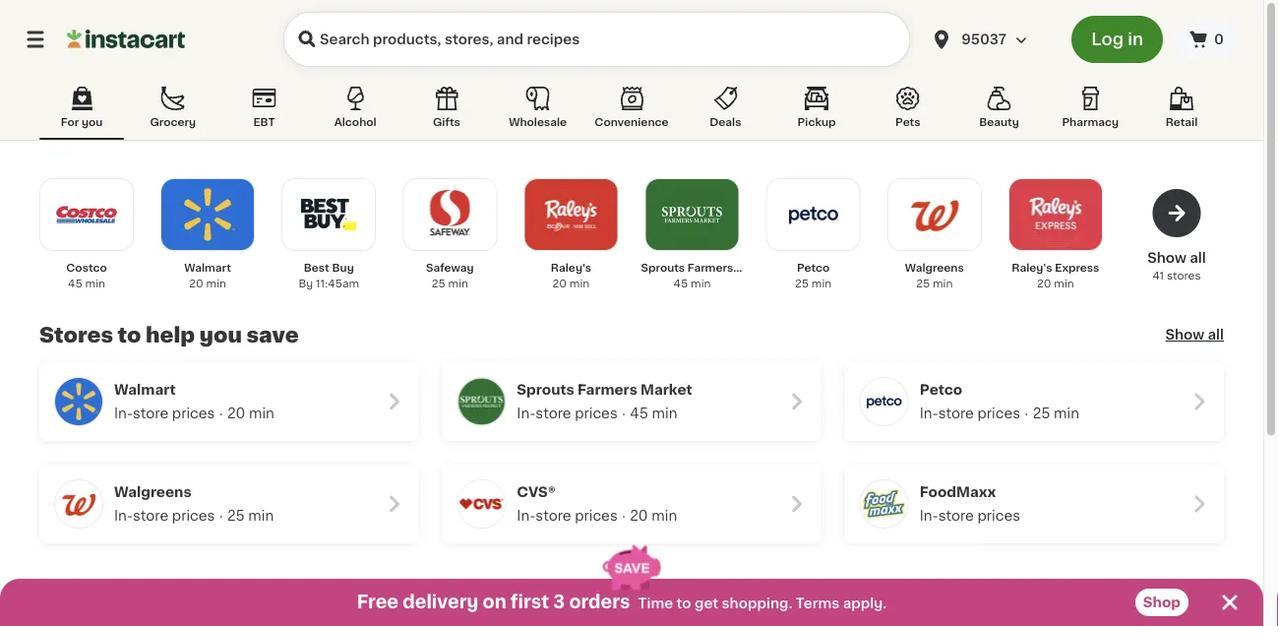 Task type: vqa. For each thing, say whether or not it's contained in the screenshot.
the rightmost per
no



Task type: describe. For each thing, give the bounding box(es) containing it.
safeway image
[[417, 181, 484, 248]]

shopping.
[[722, 597, 793, 610]]

prices for cvs®
[[575, 509, 618, 523]]

walmart 20 min
[[184, 262, 231, 289]]

sprouts farmers market
[[517, 383, 693, 397]]

raley's express 20 min
[[1012, 262, 1100, 289]]

in- inside foodmaxx in-store prices
[[920, 509, 939, 523]]

stores to help you save tab panel
[[30, 172, 1235, 543]]

on
[[483, 594, 507, 611]]

min inside petco 25 min
[[812, 278, 832, 289]]

Search field
[[284, 12, 911, 67]]

25 min for walgreens
[[227, 509, 274, 523]]

stores to help you save
[[39, 324, 299, 345]]

you inside for you button
[[82, 117, 103, 127]]

best buy by 11:45am
[[299, 262, 359, 289]]

41
[[1153, 270, 1165, 281]]

in-store prices for cvs®
[[517, 509, 618, 523]]

walgreens image
[[55, 480, 102, 528]]

all for show all 41 stores
[[1191, 251, 1207, 265]]

min inside walgreens 25 min
[[933, 278, 953, 289]]

store inside foodmaxx in-store prices
[[939, 509, 975, 523]]

pickup
[[798, 117, 836, 127]]

11:45am
[[316, 278, 359, 289]]

walgreens 25 min
[[906, 262, 965, 289]]

in
[[1128, 31, 1144, 48]]

95037
[[962, 32, 1007, 46]]

buy
[[332, 262, 354, 273]]

deals
[[710, 117, 742, 127]]

shop
[[1144, 596, 1181, 609]]

25 for petco 25 min
[[796, 278, 809, 289]]

alcohol button
[[313, 83, 398, 140]]

wholesale
[[509, 117, 567, 127]]

for
[[61, 117, 79, 127]]

1 95037 button from the left
[[919, 12, 1060, 67]]

for you button
[[39, 83, 124, 140]]

apply.
[[843, 597, 887, 610]]

min inside raley's express 20 min
[[1055, 278, 1075, 289]]

farmers for sprouts farmers market 45 min
[[688, 262, 734, 273]]

prices for walmart
[[172, 407, 215, 420]]

costco image
[[53, 181, 120, 248]]

express
[[1056, 262, 1100, 273]]

safeway
[[426, 262, 474, 273]]

log
[[1092, 31, 1124, 48]]

costco 45 min
[[66, 262, 107, 289]]

20 inside raley's 20 min
[[553, 278, 567, 289]]

grocery
[[150, 117, 196, 127]]

2 95037 button from the left
[[931, 12, 1049, 67]]

store for petco
[[939, 407, 975, 420]]

convenience
[[595, 117, 669, 127]]

costco
[[66, 262, 107, 273]]

to inside free delivery on first 3 orders time to get shopping. terms apply.
[[677, 597, 692, 610]]

shop categories tab list
[[39, 83, 1225, 140]]

prices for walgreens
[[172, 509, 215, 523]]

convenience button
[[587, 83, 677, 140]]

pets button
[[866, 83, 951, 140]]

wholesale button
[[496, 83, 580, 140]]

terms
[[796, 597, 840, 610]]

pharmacy button
[[1049, 83, 1133, 140]]

market for sprouts farmers market 45 min
[[736, 262, 776, 273]]

foodmaxx image
[[861, 480, 908, 528]]

grocery button
[[131, 83, 215, 140]]

min inside the sprouts farmers market 45 min
[[691, 278, 711, 289]]

orders
[[569, 594, 631, 611]]

walmart for walmart 20 min
[[184, 262, 231, 273]]

20 min for cvs®
[[630, 509, 678, 523]]

to inside 'tab panel'
[[118, 324, 141, 345]]

all for show all
[[1209, 328, 1225, 342]]

3
[[554, 594, 565, 611]]

45 min
[[630, 407, 678, 420]]

raley's express image
[[1023, 181, 1090, 248]]

0 button
[[1176, 20, 1240, 59]]

in- for cvs®
[[517, 509, 536, 523]]

show all 41 stores
[[1148, 251, 1207, 281]]

in-store prices for walgreens
[[114, 509, 215, 523]]

ebt
[[253, 117, 275, 127]]

25 min for petco
[[1033, 407, 1080, 420]]

help
[[146, 324, 195, 345]]

20 inside raley's express 20 min
[[1038, 278, 1052, 289]]

for you
[[61, 117, 103, 127]]

petco for petco
[[920, 383, 963, 397]]

in-store prices for walmart
[[114, 407, 215, 420]]

close image
[[1219, 591, 1242, 614]]

ebt button
[[222, 83, 307, 140]]

in- for walgreens
[[114, 509, 133, 523]]

1 horizontal spatial petco image
[[861, 378, 908, 425]]



Task type: locate. For each thing, give the bounding box(es) containing it.
2 raley's from the left
[[1012, 262, 1053, 273]]

sprouts for sprouts farmers market
[[517, 383, 575, 397]]

store up foodmaxx
[[939, 407, 975, 420]]

shop button
[[1136, 589, 1189, 616]]

in-store prices for sprouts farmers market
[[517, 407, 618, 420]]

walgreens
[[906, 262, 965, 273], [114, 485, 192, 499]]

you right help
[[200, 324, 242, 345]]

first
[[511, 594, 549, 611]]

20 inside walmart 20 min
[[189, 278, 204, 289]]

you
[[82, 117, 103, 127], [200, 324, 242, 345]]

sprouts inside the sprouts farmers market 45 min
[[641, 262, 685, 273]]

time
[[638, 597, 674, 610]]

0 horizontal spatial you
[[82, 117, 103, 127]]

foodmaxx in-store prices
[[920, 485, 1021, 523]]

0 vertical spatial market
[[736, 262, 776, 273]]

0 vertical spatial sprouts farmers market image
[[659, 181, 726, 248]]

alcohol
[[334, 117, 377, 127]]

min
[[85, 278, 105, 289], [206, 278, 226, 289], [448, 278, 469, 289], [570, 278, 590, 289], [691, 278, 711, 289], [812, 278, 832, 289], [933, 278, 953, 289], [1055, 278, 1075, 289], [249, 407, 275, 420], [652, 407, 678, 420], [1054, 407, 1080, 420], [248, 509, 274, 523], [652, 509, 678, 523]]

you inside stores to help you save 'tab panel'
[[200, 324, 242, 345]]

prices for petco
[[978, 407, 1021, 420]]

show up 41
[[1148, 251, 1187, 265]]

sprouts farmers market image
[[659, 181, 726, 248], [458, 378, 505, 425]]

in- up cvs®
[[517, 407, 536, 420]]

show all
[[1166, 328, 1225, 342]]

free
[[357, 594, 399, 611]]

1 vertical spatial sprouts farmers market image
[[458, 378, 505, 425]]

95037 button
[[919, 12, 1060, 67], [931, 12, 1049, 67]]

store down cvs®
[[536, 509, 572, 523]]

prices inside foodmaxx in-store prices
[[978, 509, 1021, 523]]

0 vertical spatial petco
[[797, 262, 830, 273]]

show
[[1148, 251, 1187, 265], [1166, 328, 1205, 342]]

to
[[118, 324, 141, 345], [677, 597, 692, 610]]

walmart image
[[174, 181, 241, 248]]

store right walmart icon
[[133, 407, 169, 420]]

20 min up save image
[[630, 509, 678, 523]]

delivery
[[403, 594, 479, 611]]

0 horizontal spatial all
[[1191, 251, 1207, 265]]

0 horizontal spatial 45
[[68, 278, 82, 289]]

pharmacy
[[1063, 117, 1119, 127]]

in-store prices down cvs®
[[517, 509, 618, 523]]

in- for sprouts farmers market
[[517, 407, 536, 420]]

sprouts for sprouts farmers market 45 min
[[641, 262, 685, 273]]

pets
[[896, 117, 921, 127]]

25 for safeway 25 min
[[432, 278, 446, 289]]

sprouts farmers market 45 min
[[641, 262, 776, 289]]

0 horizontal spatial to
[[118, 324, 141, 345]]

1 vertical spatial show
[[1166, 328, 1205, 342]]

25 inside walgreens 25 min
[[917, 278, 930, 289]]

0 horizontal spatial raley's
[[551, 262, 592, 273]]

0
[[1215, 32, 1225, 46]]

1 vertical spatial walgreens
[[114, 485, 192, 499]]

log in button
[[1072, 16, 1164, 63]]

in- up foodmaxx
[[920, 407, 939, 420]]

0 vertical spatial 20 min
[[227, 407, 275, 420]]

in-
[[114, 407, 133, 420], [517, 407, 536, 420], [920, 407, 939, 420], [114, 509, 133, 523], [517, 509, 536, 523], [920, 509, 939, 523]]

prices for sprouts farmers market
[[575, 407, 618, 420]]

1 raley's from the left
[[551, 262, 592, 273]]

in-store prices up foodmaxx
[[920, 407, 1021, 420]]

show inside the show all 41 stores
[[1148, 251, 1187, 265]]

1 vertical spatial sprouts
[[517, 383, 575, 397]]

farmers inside the sprouts farmers market 45 min
[[688, 262, 734, 273]]

0 vertical spatial farmers
[[688, 262, 734, 273]]

1 vertical spatial market
[[641, 383, 693, 397]]

market
[[736, 262, 776, 273], [641, 383, 693, 397]]

beauty button
[[957, 83, 1042, 140]]

retail button
[[1140, 83, 1225, 140]]

25
[[432, 278, 446, 289], [796, 278, 809, 289], [917, 278, 930, 289], [1033, 407, 1051, 420], [227, 509, 245, 523]]

1 horizontal spatial market
[[736, 262, 776, 273]]

foodmaxx
[[920, 485, 996, 499]]

0 horizontal spatial petco
[[797, 262, 830, 273]]

1 horizontal spatial 25 min
[[1033, 407, 1080, 420]]

20
[[189, 278, 204, 289], [553, 278, 567, 289], [1038, 278, 1052, 289], [227, 407, 245, 420], [630, 509, 648, 523]]

store
[[133, 407, 169, 420], [536, 407, 572, 420], [939, 407, 975, 420], [133, 509, 169, 523], [536, 509, 572, 523], [939, 509, 975, 523]]

in- down cvs®
[[517, 509, 536, 523]]

1 horizontal spatial 20 min
[[630, 509, 678, 523]]

best buy image
[[296, 181, 363, 248]]

walgreens right walgreens icon
[[114, 485, 192, 499]]

store for walgreens
[[133, 509, 169, 523]]

retail
[[1166, 117, 1198, 127]]

store for sprouts farmers market
[[536, 407, 572, 420]]

cvs®
[[517, 485, 556, 499]]

in-store prices right walgreens icon
[[114, 509, 215, 523]]

raley's for 20
[[1012, 262, 1053, 273]]

1 vertical spatial all
[[1209, 328, 1225, 342]]

25 inside petco 25 min
[[796, 278, 809, 289]]

all inside the show all 41 stores
[[1191, 251, 1207, 265]]

store right walgreens icon
[[133, 509, 169, 523]]

store down foodmaxx
[[939, 509, 975, 523]]

raley's left "express"
[[1012, 262, 1053, 273]]

1 horizontal spatial farmers
[[688, 262, 734, 273]]

market inside the sprouts farmers market 45 min
[[736, 262, 776, 273]]

stores
[[39, 324, 113, 345]]

gifts
[[433, 117, 461, 127]]

0 horizontal spatial walgreens
[[114, 485, 192, 499]]

save
[[247, 324, 299, 345]]

0 vertical spatial show
[[1148, 251, 1187, 265]]

walmart for walmart
[[114, 383, 176, 397]]

min inside safeway 25 min
[[448, 278, 469, 289]]

free delivery on first 3 orders time to get shopping. terms apply.
[[357, 594, 887, 611]]

in-store prices for petco
[[920, 407, 1021, 420]]

1 horizontal spatial petco
[[920, 383, 963, 397]]

in-store prices down stores to help you save
[[114, 407, 215, 420]]

45 inside 'costco 45 min'
[[68, 278, 82, 289]]

1 horizontal spatial raley's
[[1012, 262, 1053, 273]]

raley's 20 min
[[551, 262, 592, 289]]

20 min for walmart
[[227, 407, 275, 420]]

1 vertical spatial to
[[677, 597, 692, 610]]

walmart
[[184, 262, 231, 273], [114, 383, 176, 397]]

petco
[[797, 262, 830, 273], [920, 383, 963, 397]]

1 horizontal spatial to
[[677, 597, 692, 610]]

25 inside safeway 25 min
[[432, 278, 446, 289]]

show inside popup button
[[1166, 328, 1205, 342]]

raley's for min
[[551, 262, 592, 273]]

raley's image
[[538, 181, 605, 248]]

0 horizontal spatial sprouts
[[517, 383, 575, 397]]

in-store prices
[[114, 407, 215, 420], [517, 407, 618, 420], [920, 407, 1021, 420], [114, 509, 215, 523], [517, 509, 618, 523]]

1 horizontal spatial sprouts farmers market image
[[659, 181, 726, 248]]

show all button
[[1166, 325, 1225, 345]]

sprouts
[[641, 262, 685, 273], [517, 383, 575, 397]]

1 vertical spatial you
[[200, 324, 242, 345]]

0 horizontal spatial sprouts farmers market image
[[458, 378, 505, 425]]

you right for on the left top of the page
[[82, 117, 103, 127]]

walgreens for walgreens
[[114, 485, 192, 499]]

walmart down walmart image
[[184, 262, 231, 273]]

get
[[695, 597, 719, 610]]

1 horizontal spatial walmart
[[184, 262, 231, 273]]

to left the get
[[677, 597, 692, 610]]

0 horizontal spatial market
[[641, 383, 693, 397]]

min inside 'costco 45 min'
[[85, 278, 105, 289]]

0 horizontal spatial walmart
[[114, 383, 176, 397]]

walmart image
[[55, 378, 102, 425]]

45 inside the sprouts farmers market 45 min
[[674, 278, 688, 289]]

save image
[[603, 545, 661, 590]]

25 for walgreens 25 min
[[917, 278, 930, 289]]

raley's
[[551, 262, 592, 273], [1012, 262, 1053, 273]]

1 vertical spatial walmart
[[114, 383, 176, 397]]

1 vertical spatial petco
[[920, 383, 963, 397]]

1 vertical spatial 20 min
[[630, 509, 678, 523]]

1 horizontal spatial all
[[1209, 328, 1225, 342]]

1 horizontal spatial 45
[[630, 407, 649, 420]]

1 vertical spatial petco image
[[861, 378, 908, 425]]

walgreens image
[[902, 181, 969, 248]]

safeway 25 min
[[426, 262, 474, 289]]

0 vertical spatial sprouts
[[641, 262, 685, 273]]

0 vertical spatial all
[[1191, 251, 1207, 265]]

prices
[[172, 407, 215, 420], [575, 407, 618, 420], [978, 407, 1021, 420], [172, 509, 215, 523], [575, 509, 618, 523], [978, 509, 1021, 523]]

0 vertical spatial walmart
[[184, 262, 231, 273]]

min inside raley's 20 min
[[570, 278, 590, 289]]

show for show all 41 stores
[[1148, 251, 1187, 265]]

petco image
[[780, 181, 847, 248], [861, 378, 908, 425]]

raley's down raley's image
[[551, 262, 592, 273]]

walgreens for walgreens 25 min
[[906, 262, 965, 273]]

in-store prices down the sprouts farmers market
[[517, 407, 618, 420]]

store for walmart
[[133, 407, 169, 420]]

store down the sprouts farmers market
[[536, 407, 572, 420]]

gifts button
[[405, 83, 489, 140]]

farmers for sprouts farmers market
[[578, 383, 638, 397]]

0 vertical spatial to
[[118, 324, 141, 345]]

0 horizontal spatial 25 min
[[227, 509, 274, 523]]

20 min down save
[[227, 407, 275, 420]]

show down stores
[[1166, 328, 1205, 342]]

1 vertical spatial farmers
[[578, 383, 638, 397]]

all
[[1191, 251, 1207, 265], [1209, 328, 1225, 342]]

0 vertical spatial 25 min
[[1033, 407, 1080, 420]]

farmers
[[688, 262, 734, 273], [578, 383, 638, 397]]

store for cvs®
[[536, 509, 572, 523]]

best
[[304, 262, 330, 273]]

2 horizontal spatial 45
[[674, 278, 688, 289]]

45
[[68, 278, 82, 289], [674, 278, 688, 289], [630, 407, 649, 420]]

0 vertical spatial walgreens
[[906, 262, 965, 273]]

beauty
[[980, 117, 1020, 127]]

0 horizontal spatial farmers
[[578, 383, 638, 397]]

1 horizontal spatial sprouts
[[641, 262, 685, 273]]

raley's inside raley's express 20 min
[[1012, 262, 1053, 273]]

market for sprouts farmers market
[[641, 383, 693, 397]]

1 horizontal spatial you
[[200, 324, 242, 345]]

walmart down stores to help you save
[[114, 383, 176, 397]]

petco for petco 25 min
[[797, 262, 830, 273]]

instacart image
[[67, 28, 185, 51]]

all inside popup button
[[1209, 328, 1225, 342]]

1 vertical spatial 25 min
[[227, 509, 274, 523]]

1 horizontal spatial walgreens
[[906, 262, 965, 273]]

deals button
[[684, 83, 768, 140]]

cvs® image
[[458, 480, 505, 528]]

petco inside petco 25 min
[[797, 262, 830, 273]]

in- right walmart icon
[[114, 407, 133, 420]]

stores
[[1168, 270, 1202, 281]]

min inside walmart 20 min
[[206, 278, 226, 289]]

in- down foodmaxx
[[920, 509, 939, 523]]

in- for petco
[[920, 407, 939, 420]]

to left help
[[118, 324, 141, 345]]

by
[[299, 278, 313, 289]]

0 vertical spatial you
[[82, 117, 103, 127]]

None search field
[[284, 12, 911, 67]]

petco 25 min
[[796, 262, 832, 289]]

market left petco 25 min
[[736, 262, 776, 273]]

market up "45 min"
[[641, 383, 693, 397]]

log in
[[1092, 31, 1144, 48]]

20 min
[[227, 407, 275, 420], [630, 509, 678, 523]]

25 min
[[1033, 407, 1080, 420], [227, 509, 274, 523]]

0 horizontal spatial 20 min
[[227, 407, 275, 420]]

in- right walgreens icon
[[114, 509, 133, 523]]

0 vertical spatial petco image
[[780, 181, 847, 248]]

walgreens down walgreens image
[[906, 262, 965, 273]]

pickup button
[[775, 83, 860, 140]]

0 horizontal spatial petco image
[[780, 181, 847, 248]]

in- for walmart
[[114, 407, 133, 420]]

show for show all
[[1166, 328, 1205, 342]]



